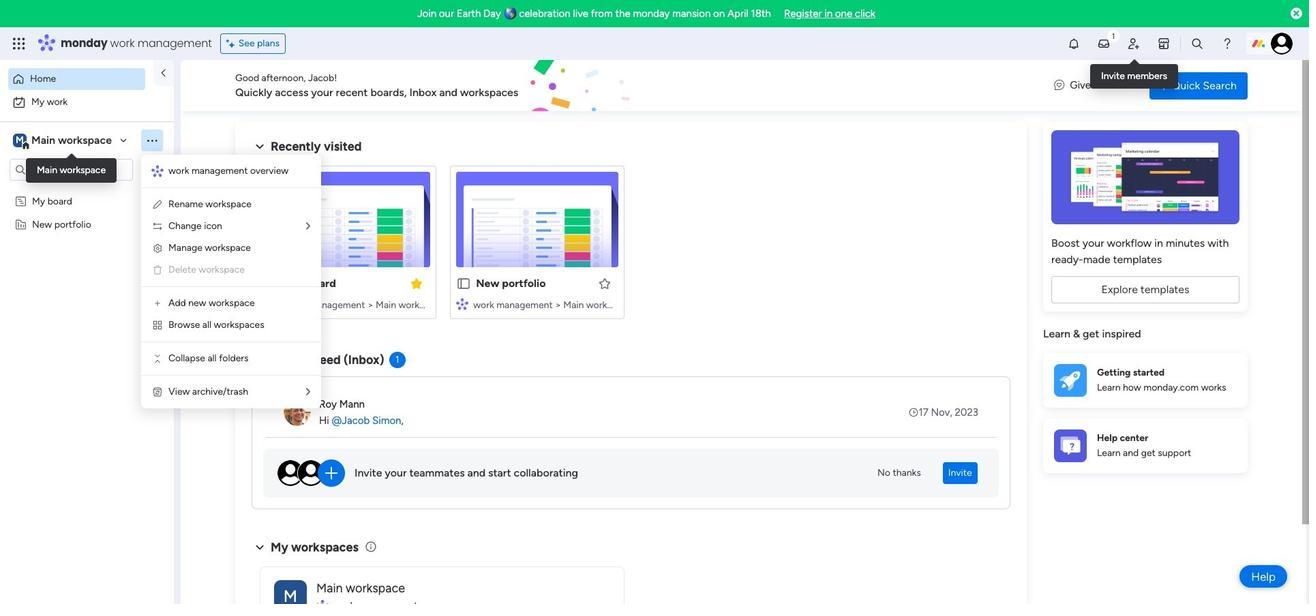 Task type: locate. For each thing, give the bounding box(es) containing it.
v2 bolt switch image
[[1161, 78, 1169, 93]]

view archive/trash image
[[152, 387, 163, 398]]

remove from favorites image
[[410, 277, 424, 290]]

list arrow image
[[306, 222, 310, 231]]

select product image
[[12, 37, 26, 50]]

menu item
[[152, 262, 310, 278]]

add to favorites image
[[598, 277, 612, 290]]

help center element
[[1044, 419, 1249, 473]]

1 element
[[389, 352, 406, 368]]

workspace selection element
[[13, 132, 114, 150]]

collapse all folders image
[[152, 353, 163, 364]]

list box
[[0, 187, 174, 420]]

public board image
[[269, 276, 284, 291]]

close recently visited image
[[252, 139, 268, 155]]

option
[[8, 68, 145, 90], [8, 91, 166, 113], [0, 189, 174, 191]]

notifications image
[[1068, 37, 1081, 50]]

getting started element
[[1044, 353, 1249, 408]]

invite members image
[[1128, 37, 1141, 50]]

delete workspace image
[[152, 265, 163, 276]]

public board image
[[457, 276, 472, 291]]

menu
[[141, 155, 321, 409]]

browse all workspaces image
[[152, 320, 163, 331]]

v2 user feedback image
[[1055, 78, 1065, 93]]

add new workspace image
[[152, 298, 163, 309]]

1 vertical spatial option
[[8, 91, 166, 113]]



Task type: describe. For each thing, give the bounding box(es) containing it.
quick search results list box
[[252, 155, 1011, 336]]

manage workspace image
[[152, 243, 163, 254]]

workspace options image
[[145, 134, 159, 147]]

workspace image
[[13, 133, 27, 148]]

close my workspaces image
[[252, 540, 268, 556]]

see plans image
[[226, 36, 239, 51]]

Search in workspace field
[[29, 162, 114, 178]]

jacob simon image
[[1272, 33, 1294, 55]]

templates image image
[[1056, 130, 1236, 224]]

roy mann image
[[284, 399, 311, 426]]

rename workspace image
[[152, 199, 163, 210]]

2 vertical spatial option
[[0, 189, 174, 191]]

1 image
[[1108, 28, 1120, 43]]

workspace image
[[274, 580, 307, 604]]

change icon image
[[152, 221, 163, 232]]

0 vertical spatial option
[[8, 68, 145, 90]]

list arrow image
[[306, 388, 310, 397]]

monday marketplace image
[[1158, 37, 1171, 50]]

search everything image
[[1191, 37, 1205, 50]]

update feed image
[[1098, 37, 1111, 50]]

help image
[[1221, 37, 1235, 50]]



Task type: vqa. For each thing, say whether or not it's contained in the screenshot.
Close My workspaces icon
yes



